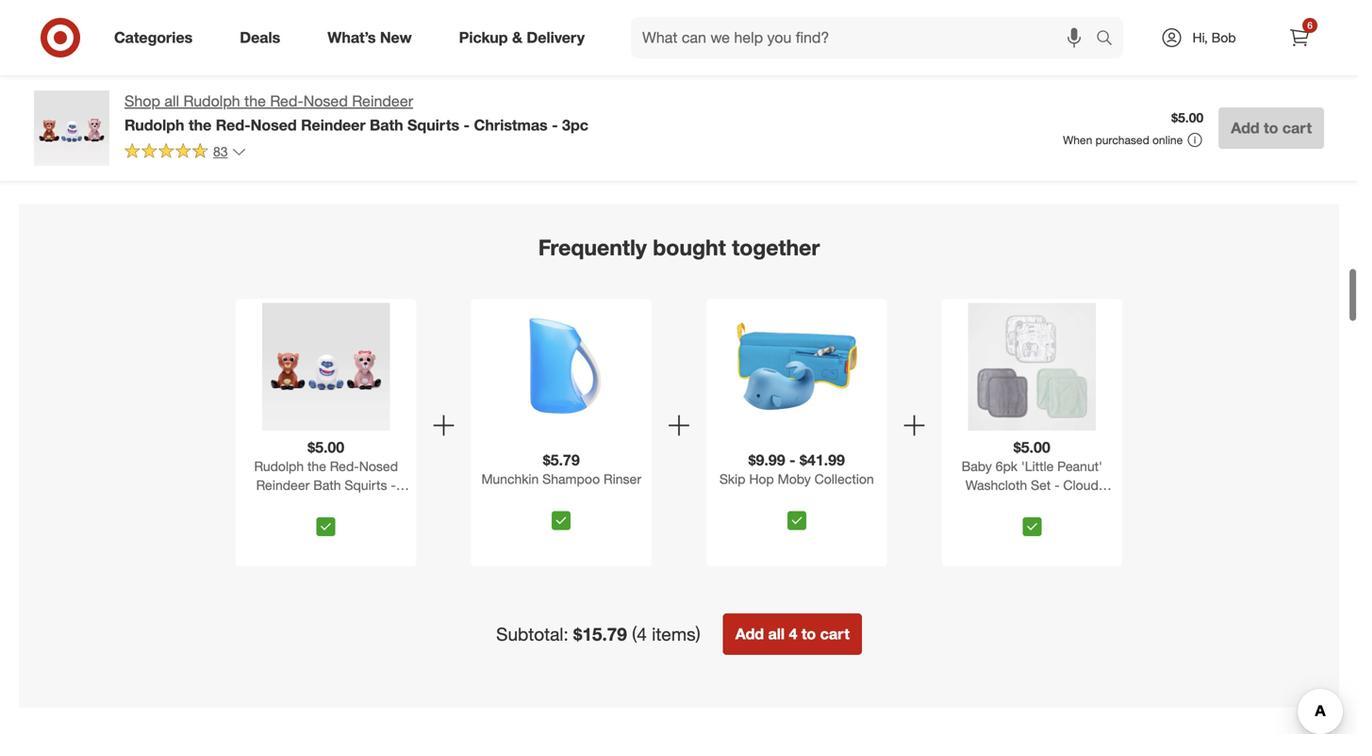 Task type: vqa. For each thing, say whether or not it's contained in the screenshot.
Red- in the Rudolph The Red-Nosed Reindeer Finger Puppets - Christmas - 5Pc Add To Cart
yes



Task type: locate. For each thing, give the bounding box(es) containing it.
all inside button
[[768, 625, 785, 644]]

&
[[512, 28, 522, 47]]

bath inside 'shop all rudolph the red-nosed reindeer rudolph the red-nosed reindeer bath squirts - christmas - 3pc'
[[370, 116, 403, 134]]

add down munchkin farm squirts bath toy 8pk
[[631, 65, 652, 79]]

shop
[[124, 92, 160, 110]]

nosed inside $5.00 rudolph the red-nosed reindeer bath squirts - christmas - 3pc
[[359, 458, 398, 475]]

add to cart button down finger
[[45, 57, 123, 87]]

to down shower
[[1040, 65, 1051, 79]]

all inside 'shop all rudolph the red-nosed reindeer rudolph the red-nosed reindeer bath squirts - christmas - 3pc'
[[164, 92, 179, 110]]

1 horizontal spatial baby
[[1121, 13, 1152, 29]]

nosed inside rudolph the red-nosed reindeer finger puppets - christmas - 5pc add to cart
[[150, 13, 189, 29]]

hop
[[749, 471, 774, 488]]

1 vertical spatial baby
[[962, 458, 992, 475]]

3pc
[[925, 29, 947, 46], [562, 116, 588, 134], [351, 496, 374, 513]]

add to cart for yookidoo elephant baby shower - yellow
[[1016, 65, 1076, 79]]

cart down munchkin wild animal bath toy squirts - 8pk
[[285, 65, 307, 79]]

all left 4
[[768, 625, 785, 644]]

cart for magic years gnome squirts bath toy - 3pc
[[862, 65, 884, 79]]

2 8pk from the left
[[485, 29, 507, 46]]

add to cart for munchkin farm squirts bath toy 8pk
[[631, 65, 692, 79]]

rudolph
[[45, 13, 95, 29], [183, 92, 240, 110], [124, 116, 184, 134], [254, 458, 304, 475]]

magic years gnome squirts bath toy - 3pc link
[[815, 0, 969, 46]]

1 horizontal spatial 3pc
[[562, 116, 588, 134]]

shop all rudolph the red-nosed reindeer rudolph the red-nosed reindeer bath squirts - christmas - 3pc
[[124, 92, 588, 134]]

munchkin white hot safety bath ducky
[[1200, 13, 1319, 46]]

3 8pk from the left
[[677, 29, 699, 46]]

munchkin for munchkin ocean squirts bath toy 8pk
[[430, 13, 487, 29]]

munchkin inside the munchkin ocean squirts bath toy 8pk
[[430, 13, 487, 29]]

0 vertical spatial baby
[[1121, 13, 1152, 29]]

add to cart for munchkin wild animal bath toy squirts - 8pk
[[246, 65, 307, 79]]

baby 6pk 'little peanut' washcloth set - cloud island™ green link
[[945, 457, 1119, 513]]

$5.00
[[1171, 110, 1204, 126], [308, 439, 344, 457], [1014, 439, 1050, 457]]

shampoo
[[542, 471, 600, 488]]

what's
[[327, 28, 376, 47]]

What can we help you find? suggestions appear below search field
[[631, 17, 1101, 58]]

magic years gnome squirts bath toy - 3pc
[[815, 13, 947, 46]]

add to cart for magic years gnome squirts bath toy - 3pc
[[823, 65, 884, 79]]

add to cart
[[246, 65, 307, 79], [439, 65, 499, 79], [631, 65, 692, 79], [823, 65, 884, 79], [1016, 65, 1076, 79], [1208, 65, 1269, 79], [1231, 119, 1312, 137]]

to inside rudolph the red-nosed reindeer finger puppets - christmas - 5pc add to cart
[[78, 65, 89, 79]]

christmas
[[54, 46, 114, 62], [474, 116, 548, 134], [279, 496, 339, 513]]

2 horizontal spatial 3pc
[[925, 29, 947, 46]]

0 horizontal spatial baby
[[962, 458, 992, 475]]

add for munchkin white hot safety bath ducky
[[1208, 65, 1230, 79]]

wild
[[299, 13, 324, 29]]

christmas inside 'shop all rudolph the red-nosed reindeer rudolph the red-nosed reindeer bath squirts - christmas - 3pc'
[[474, 116, 548, 134]]

2 toy from the left
[[461, 29, 481, 46]]

to for munchkin farm squirts bath toy 8pk
[[656, 65, 666, 79]]

to down rudolph the red-nosed reindeer finger puppets - christmas - 5pc link
[[78, 65, 89, 79]]

the inside rudolph the red-nosed reindeer finger puppets - christmas - 5pc add to cart
[[99, 13, 117, 29]]

munchkin for munchkin white hot safety bath ducky
[[1200, 13, 1257, 29]]

add to cart button down magic years gnome squirts bath toy - 3pc
[[815, 57, 893, 87]]

yookidoo elephant baby shower - yellow link
[[1007, 0, 1162, 46]]

0 horizontal spatial christmas
[[54, 46, 114, 62]]

bath inside munchkin wild animal bath toy squirts - 8pk
[[238, 29, 265, 46]]

to for magic years gnome squirts bath toy - 3pc
[[848, 65, 859, 79]]

add right online
[[1231, 119, 1260, 137]]

rudolph the red-nosed reindeer bath squirts - christmas - 3pc image
[[262, 303, 390, 431]]

the
[[99, 13, 117, 29], [244, 92, 266, 110], [189, 116, 211, 134], [307, 458, 326, 475]]

add to cart button for rudolph the red-nosed reindeer finger puppets - christmas - 5pc
[[45, 57, 123, 87]]

when
[[1063, 133, 1092, 147]]

6pk
[[996, 458, 1018, 475]]

baby up the "washcloth"
[[962, 458, 992, 475]]

bath inside the munchkin ocean squirts bath toy 8pk
[[430, 29, 458, 46]]

2 horizontal spatial 8pk
[[677, 29, 699, 46]]

animal
[[328, 13, 368, 29]]

add left 4
[[735, 625, 764, 644]]

yellow
[[1064, 29, 1102, 46]]

toy
[[269, 29, 289, 46], [461, 29, 481, 46], [654, 29, 674, 46], [892, 29, 912, 46]]

3 toy from the left
[[654, 29, 674, 46]]

1 8pk from the left
[[347, 29, 369, 46]]

to down munchkin farm squirts bath toy 8pk
[[656, 65, 666, 79]]

0 horizontal spatial $5.00
[[308, 439, 344, 457]]

to down bob
[[1233, 65, 1244, 79]]

items)
[[652, 624, 700, 646]]

cart down 6 'link'
[[1282, 119, 1312, 137]]

1 vertical spatial 3pc
[[562, 116, 588, 134]]

1 toy from the left
[[269, 29, 289, 46]]

baby up search
[[1121, 13, 1152, 29]]

toy left wild
[[269, 29, 289, 46]]

'little
[[1021, 458, 1054, 475]]

2 horizontal spatial $5.00
[[1171, 110, 1204, 126]]

0 vertical spatial christmas
[[54, 46, 114, 62]]

toy for wild
[[269, 29, 289, 46]]

cart for munchkin wild animal bath toy squirts - 8pk
[[285, 65, 307, 79]]

squirts
[[534, 13, 576, 29], [717, 13, 760, 29], [292, 29, 335, 46], [815, 29, 857, 46], [407, 116, 459, 134], [345, 477, 387, 494]]

- inside munchkin wild animal bath toy squirts - 8pk
[[339, 29, 344, 46]]

toy right years
[[892, 29, 912, 46]]

4 toy from the left
[[892, 29, 912, 46]]

8pk inside the munchkin ocean squirts bath toy 8pk
[[485, 29, 507, 46]]

add down the deals
[[246, 65, 268, 79]]

bob
[[1212, 29, 1236, 46]]

5pc
[[127, 46, 149, 62]]

munchkin farm squirts bath toy 8pk link
[[622, 0, 777, 46]]

0 vertical spatial 3pc
[[925, 29, 947, 46]]

munchkin ocean squirts bath toy 8pk
[[430, 13, 576, 46]]

add down the pickup
[[439, 65, 460, 79]]

8pk inside munchkin farm squirts bath toy 8pk
[[677, 29, 699, 46]]

rudolph inside $5.00 rudolph the red-nosed reindeer bath squirts - christmas - 3pc
[[254, 458, 304, 475]]

pickup & delivery link
[[443, 17, 608, 58]]

to inside button
[[801, 625, 816, 644]]

all right shop
[[164, 92, 179, 110]]

add to cart down shower
[[1016, 65, 1076, 79]]

add to cart button down the deals
[[238, 57, 315, 87]]

toy inside the munchkin ocean squirts bath toy 8pk
[[461, 29, 481, 46]]

to right 4
[[801, 625, 816, 644]]

bath inside munchkin farm squirts bath toy 8pk
[[622, 29, 650, 46]]

red- inside rudolph the red-nosed reindeer finger puppets - christmas - 5pc add to cart
[[121, 13, 150, 29]]

toy left farm
[[654, 29, 674, 46]]

$5.00 inside $5.00 baby 6pk 'little peanut' washcloth set - cloud island™ green
[[1014, 439, 1050, 457]]

3pc inside 'shop all rudolph the red-nosed reindeer rudolph the red-nosed reindeer bath squirts - christmas - 3pc'
[[562, 116, 588, 134]]

$5.00 up 'little
[[1014, 439, 1050, 457]]

add to cart for munchkin white hot safety bath ducky
[[1208, 65, 1269, 79]]

0 horizontal spatial 8pk
[[347, 29, 369, 46]]

munchkin shampoo rinser link
[[475, 470, 648, 504]]

toy for farm
[[654, 29, 674, 46]]

munchkin
[[238, 13, 295, 29], [430, 13, 487, 29], [622, 13, 680, 29], [1200, 13, 1257, 29], [481, 471, 539, 488]]

add to cart down what can we help you find? suggestions appear below search field
[[823, 65, 884, 79]]

cart down munchkin white hot safety bath ducky
[[1247, 65, 1269, 79]]

to down the pickup
[[463, 65, 474, 79]]

farm
[[683, 13, 713, 29]]

0 vertical spatial all
[[164, 92, 179, 110]]

add down what can we help you find? suggestions appear below search field
[[823, 65, 845, 79]]

to down what can we help you find? suggestions appear below search field
[[848, 65, 859, 79]]

add to cart down bob
[[1208, 65, 1269, 79]]

1 vertical spatial christmas
[[474, 116, 548, 134]]

subtotal: $15.79 (4 items)
[[496, 624, 700, 646]]

cart down what can we help you find? suggestions appear below search field
[[862, 65, 884, 79]]

(4
[[632, 624, 647, 646]]

cart down the pickup
[[477, 65, 499, 79]]

cart down the 'yellow'
[[1054, 65, 1076, 79]]

add inside rudolph the red-nosed reindeer finger puppets - christmas - 5pc add to cart
[[54, 65, 75, 79]]

all
[[164, 92, 179, 110], [768, 625, 785, 644]]

add to cart button for yookidoo elephant baby shower - yellow
[[1007, 57, 1085, 87]]

to
[[78, 65, 89, 79], [271, 65, 282, 79], [463, 65, 474, 79], [656, 65, 666, 79], [848, 65, 859, 79], [1040, 65, 1051, 79], [1233, 65, 1244, 79], [1264, 119, 1278, 137], [801, 625, 816, 644]]

add to cart down the pickup
[[439, 65, 499, 79]]

0 horizontal spatial all
[[164, 92, 179, 110]]

frequently bought together
[[538, 235, 820, 261]]

cart right 4
[[820, 625, 850, 644]]

bought
[[653, 235, 726, 261]]

add up image of rudolph the red-nosed reindeer bath squirts - christmas - 3pc
[[54, 65, 75, 79]]

years
[[855, 13, 887, 29]]

munchkin inside munchkin white hot safety bath ducky
[[1200, 13, 1257, 29]]

None checkbox
[[787, 512, 806, 530]]

1 vertical spatial all
[[768, 625, 785, 644]]

ducky
[[1272, 29, 1309, 46]]

pickup
[[459, 28, 508, 47]]

what's new
[[327, 28, 412, 47]]

baby 6pk 'little peanut' washcloth set - cloud island™ green image
[[968, 303, 1096, 431]]

- inside $5.00 baby 6pk 'little peanut' washcloth set - cloud island™ green
[[1054, 477, 1060, 494]]

squirts inside 'shop all rudolph the red-nosed reindeer rudolph the red-nosed reindeer bath squirts - christmas - 3pc'
[[407, 116, 459, 134]]

add down shower
[[1016, 65, 1037, 79]]

toy for ocean
[[461, 29, 481, 46]]

nosed
[[150, 13, 189, 29], [303, 92, 348, 110], [251, 116, 297, 134], [359, 458, 398, 475]]

toy left ocean
[[461, 29, 481, 46]]

add
[[54, 65, 75, 79], [246, 65, 268, 79], [439, 65, 460, 79], [631, 65, 652, 79], [823, 65, 845, 79], [1016, 65, 1037, 79], [1208, 65, 1230, 79], [1231, 119, 1260, 137], [735, 625, 764, 644]]

2 vertical spatial christmas
[[279, 496, 339, 513]]

2 vertical spatial 3pc
[[351, 496, 374, 513]]

peanut'
[[1057, 458, 1102, 475]]

cart down munchkin farm squirts bath toy 8pk
[[670, 65, 692, 79]]

rudolph the red-nosed reindeer bath squirts - christmas - 3pc link
[[240, 457, 413, 513]]

0 horizontal spatial 3pc
[[351, 496, 374, 513]]

munchkin farm squirts bath toy 8pk
[[622, 13, 760, 46]]

cloud
[[1063, 477, 1098, 494]]

add to cart button down the pickup
[[430, 57, 508, 87]]

to down deals 'link'
[[271, 65, 282, 79]]

8pk inside munchkin wild animal bath toy squirts - 8pk
[[347, 29, 369, 46]]

$5.00 up online
[[1171, 110, 1204, 126]]

8pk for munchkin farm squirts bath toy 8pk
[[677, 29, 699, 46]]

toy inside munchkin farm squirts bath toy 8pk
[[654, 29, 674, 46]]

add to cart button down bob
[[1200, 57, 1277, 87]]

None checkbox
[[552, 512, 571, 530], [317, 518, 335, 537], [1023, 518, 1041, 537], [552, 512, 571, 530], [317, 518, 335, 537], [1023, 518, 1041, 537]]

2 horizontal spatial christmas
[[474, 116, 548, 134]]

add to cart button down shower
[[1007, 57, 1085, 87]]

yookidoo
[[1007, 13, 1062, 29]]

add to cart down deals 'link'
[[246, 65, 307, 79]]

skip hop moby collection link
[[710, 470, 883, 504]]

1 horizontal spatial christmas
[[279, 496, 339, 513]]

cart for munchkin ocean squirts bath toy 8pk
[[477, 65, 499, 79]]

cart for munchkin farm squirts bath toy 8pk
[[670, 65, 692, 79]]

add down safety
[[1208, 65, 1230, 79]]

add to cart button for munchkin ocean squirts bath toy 8pk
[[430, 57, 508, 87]]

baby
[[1121, 13, 1152, 29], [962, 458, 992, 475]]

add to cart down munchkin farm squirts bath toy 8pk
[[631, 65, 692, 79]]

1 horizontal spatial 8pk
[[485, 29, 507, 46]]

$5.00 up rudolph the red-nosed reindeer bath squirts - christmas - 3pc link
[[308, 439, 344, 457]]

$5.00 inside $5.00 rudolph the red-nosed reindeer bath squirts - christmas - 3pc
[[308, 439, 344, 457]]

munchkin inside munchkin farm squirts bath toy 8pk
[[622, 13, 680, 29]]

reindeer
[[45, 29, 99, 46], [352, 92, 413, 110], [301, 116, 366, 134], [256, 477, 310, 494]]

cart inside button
[[820, 625, 850, 644]]

1 horizontal spatial $5.00
[[1014, 439, 1050, 457]]

add to cart button down munchkin farm squirts bath toy 8pk
[[622, 57, 700, 87]]

-
[[339, 29, 344, 46], [916, 29, 921, 46], [1056, 29, 1061, 46], [45, 46, 50, 62], [118, 46, 123, 62], [464, 116, 470, 134], [552, 116, 558, 134], [789, 451, 796, 470], [391, 477, 396, 494], [1054, 477, 1060, 494], [342, 496, 347, 513]]

cart down finger
[[92, 65, 114, 79]]

toy inside magic years gnome squirts bath toy - 3pc
[[892, 29, 912, 46]]

safety
[[1200, 29, 1237, 46]]

skip hop moby collection image
[[733, 303, 861, 431]]

munchkin inside munchkin wild animal bath toy squirts - 8pk
[[238, 13, 295, 29]]

categories
[[114, 28, 193, 47]]

toy inside munchkin wild animal bath toy squirts - 8pk
[[269, 29, 289, 46]]

cart for yookidoo elephant baby shower - yellow
[[1054, 65, 1076, 79]]

1 horizontal spatial all
[[768, 625, 785, 644]]



Task type: describe. For each thing, give the bounding box(es) containing it.
add to cart for munchkin ocean squirts bath toy 8pk
[[439, 65, 499, 79]]

add to cart button down ducky
[[1219, 108, 1324, 149]]

christmas inside $5.00 rudolph the red-nosed reindeer bath squirts - christmas - 3pc
[[279, 496, 339, 513]]

rinser
[[604, 471, 641, 488]]

what's new link
[[311, 17, 435, 58]]

add inside button
[[735, 625, 764, 644]]

puppets
[[143, 29, 192, 46]]

$5.00 rudolph the red-nosed reindeer bath squirts - christmas - 3pc
[[254, 439, 398, 513]]

squirts inside the munchkin ocean squirts bath toy 8pk
[[534, 13, 576, 29]]

$5.00 for $5.00 rudolph the red-nosed reindeer bath squirts - christmas - 3pc
[[308, 439, 344, 457]]

gnome
[[890, 13, 934, 29]]

bath inside magic years gnome squirts bath toy - 3pc
[[861, 29, 889, 46]]

$41.99
[[800, 451, 845, 470]]

all for shop
[[164, 92, 179, 110]]

deals link
[[224, 17, 304, 58]]

hot
[[1298, 13, 1319, 29]]

to for munchkin white hot safety bath ducky
[[1233, 65, 1244, 79]]

add for yookidoo elephant baby shower - yellow
[[1016, 65, 1037, 79]]

reindeer inside rudolph the red-nosed reindeer finger puppets - christmas - 5pc add to cart
[[45, 29, 99, 46]]

ocean
[[491, 13, 530, 29]]

collection
[[814, 471, 874, 488]]

hi,
[[1192, 29, 1208, 46]]

add to cart down ducky
[[1231, 119, 1312, 137]]

search
[[1087, 30, 1133, 49]]

bath inside munchkin white hot safety bath ducky
[[1241, 29, 1268, 46]]

magic
[[815, 13, 851, 29]]

add for munchkin ocean squirts bath toy 8pk
[[439, 65, 460, 79]]

green
[[1037, 496, 1073, 513]]

$9.99 - $41.99 skip hop moby collection
[[719, 451, 874, 488]]

6
[[1307, 19, 1313, 31]]

when purchased online
[[1063, 133, 1183, 147]]

munchkin white hot safety bath ducky link
[[1200, 0, 1354, 46]]

munchkin wild animal bath toy squirts - 8pk
[[238, 13, 369, 46]]

$5.00 baby 6pk 'little peanut' washcloth set - cloud island™ green
[[962, 439, 1102, 513]]

finger
[[102, 29, 139, 46]]

white
[[1261, 13, 1294, 29]]

skip
[[719, 471, 745, 488]]

moby
[[778, 471, 811, 488]]

new
[[380, 28, 412, 47]]

delivery
[[527, 28, 585, 47]]

add to cart button for munchkin farm squirts bath toy 8pk
[[622, 57, 700, 87]]

$9.99
[[748, 451, 785, 470]]

$5.00 for $5.00
[[1171, 110, 1204, 126]]

online
[[1153, 133, 1183, 147]]

$15.79
[[573, 624, 627, 646]]

subtotal:
[[496, 624, 568, 646]]

add all 4 to cart
[[735, 625, 850, 644]]

shower
[[1007, 29, 1052, 46]]

squirts inside munchkin farm squirts bath toy 8pk
[[717, 13, 760, 29]]

rudolph inside rudolph the red-nosed reindeer finger puppets - christmas - 5pc add to cart
[[45, 13, 95, 29]]

add all 4 to cart button
[[723, 614, 862, 656]]

- inside yookidoo elephant baby shower - yellow
[[1056, 29, 1061, 46]]

squirts inside magic years gnome squirts bath toy - 3pc
[[815, 29, 857, 46]]

4
[[789, 625, 797, 644]]

christmas inside rudolph the red-nosed reindeer finger puppets - christmas - 5pc add to cart
[[54, 46, 114, 62]]

cart inside rudolph the red-nosed reindeer finger puppets - christmas - 5pc add to cart
[[92, 65, 114, 79]]

munchkin for munchkin farm squirts bath toy 8pk
[[622, 13, 680, 29]]

island™
[[991, 496, 1033, 513]]

search button
[[1087, 17, 1133, 62]]

munchkin wild animal bath toy squirts - 8pk link
[[238, 0, 392, 46]]

rudolph the red-nosed reindeer finger puppets - christmas - 5pc add to cart
[[45, 13, 192, 79]]

red- inside $5.00 rudolph the red-nosed reindeer bath squirts - christmas - 3pc
[[330, 458, 359, 475]]

yookidoo elephant baby shower - yellow
[[1007, 13, 1152, 46]]

3pc inside magic years gnome squirts bath toy - 3pc
[[925, 29, 947, 46]]

6 link
[[1279, 17, 1320, 58]]

add to cart button for munchkin wild animal bath toy squirts - 8pk
[[238, 57, 315, 87]]

squirts inside $5.00 rudolph the red-nosed reindeer bath squirts - christmas - 3pc
[[345, 477, 387, 494]]

categories link
[[98, 17, 216, 58]]

bath inside $5.00 rudolph the red-nosed reindeer bath squirts - christmas - 3pc
[[313, 477, 341, 494]]

munchkin shampoo rinser image
[[497, 303, 625, 431]]

pickup & delivery
[[459, 28, 585, 47]]

8pk for munchkin ocean squirts bath toy 8pk
[[485, 29, 507, 46]]

$5.00 for $5.00 baby 6pk 'little peanut' washcloth set - cloud island™ green
[[1014, 439, 1050, 457]]

- inside magic years gnome squirts bath toy - 3pc
[[916, 29, 921, 46]]

munchkin ocean squirts bath toy 8pk link
[[430, 0, 585, 46]]

baby inside yookidoo elephant baby shower - yellow
[[1121, 13, 1152, 29]]

purchased
[[1096, 133, 1149, 147]]

to down ducky
[[1264, 119, 1278, 137]]

$5.79
[[543, 451, 580, 470]]

image of rudolph the red-nosed reindeer bath squirts - christmas - 3pc image
[[34, 91, 109, 166]]

to for munchkin wild animal bath toy squirts - 8pk
[[271, 65, 282, 79]]

frequently
[[538, 235, 647, 261]]

- inside $9.99 - $41.99 skip hop moby collection
[[789, 451, 796, 470]]

rudolph the red-nosed reindeer finger puppets - christmas - 5pc link
[[45, 0, 200, 62]]

83 link
[[124, 142, 247, 164]]

hi, bob
[[1192, 29, 1236, 46]]

washcloth
[[966, 477, 1027, 494]]

to for yookidoo elephant baby shower - yellow
[[1040, 65, 1051, 79]]

baby inside $5.00 baby 6pk 'little peanut' washcloth set - cloud island™ green
[[962, 458, 992, 475]]

add for munchkin farm squirts bath toy 8pk
[[631, 65, 652, 79]]

add to cart button for munchkin white hot safety bath ducky
[[1200, 57, 1277, 87]]

add to cart button for magic years gnome squirts bath toy - 3pc
[[815, 57, 893, 87]]

to for munchkin ocean squirts bath toy 8pk
[[463, 65, 474, 79]]

reindeer inside $5.00 rudolph the red-nosed reindeer bath squirts - christmas - 3pc
[[256, 477, 310, 494]]

all for add
[[768, 625, 785, 644]]

83
[[213, 143, 228, 160]]

together
[[732, 235, 820, 261]]

munchkin for munchkin wild animal bath toy squirts - 8pk
[[238, 13, 295, 29]]

3pc inside $5.00 rudolph the red-nosed reindeer bath squirts - christmas - 3pc
[[351, 496, 374, 513]]

elephant
[[1066, 13, 1118, 29]]

set
[[1031, 477, 1051, 494]]

munchkin inside $5.79 munchkin shampoo rinser
[[481, 471, 539, 488]]

squirts inside munchkin wild animal bath toy squirts - 8pk
[[292, 29, 335, 46]]

deals
[[240, 28, 280, 47]]

add for magic years gnome squirts bath toy - 3pc
[[823, 65, 845, 79]]

cart for munchkin white hot safety bath ducky
[[1247, 65, 1269, 79]]

add for munchkin wild animal bath toy squirts - 8pk
[[246, 65, 268, 79]]

$5.79 munchkin shampoo rinser
[[481, 451, 641, 488]]

the inside $5.00 rudolph the red-nosed reindeer bath squirts - christmas - 3pc
[[307, 458, 326, 475]]



